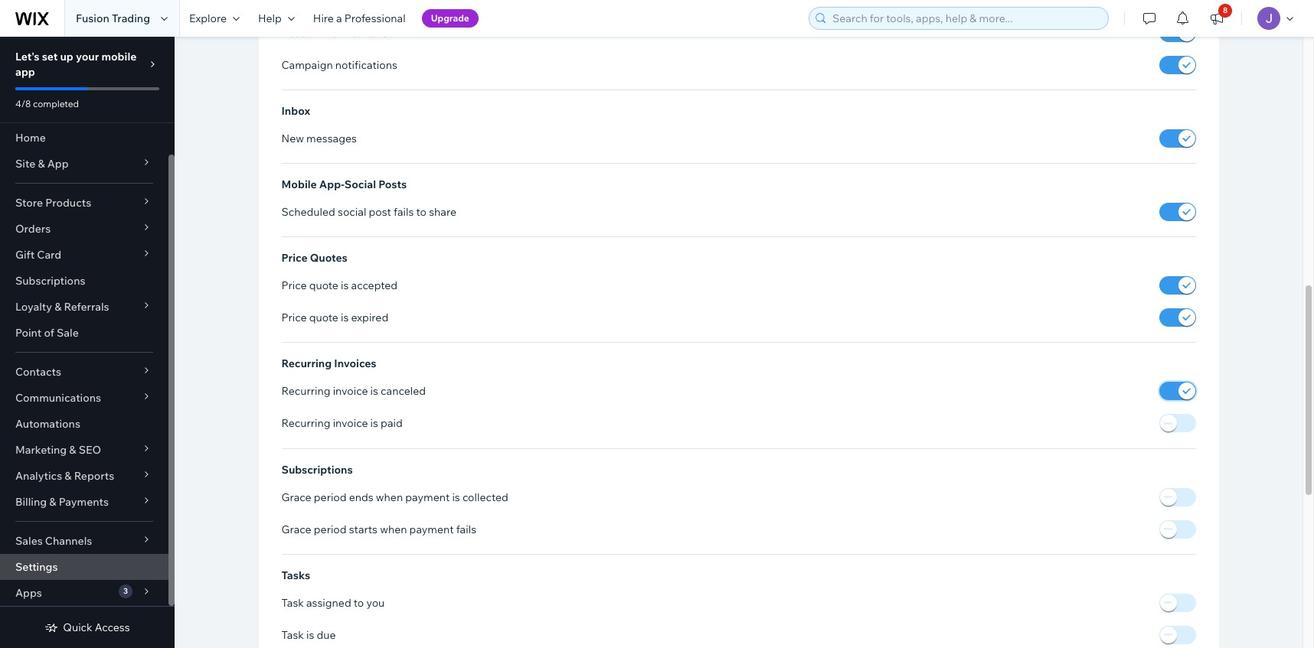 Task type: describe. For each thing, give the bounding box(es) containing it.
3
[[123, 587, 128, 597]]

Search for tools, apps, help & more... field
[[828, 8, 1104, 29]]

recurring for recurring invoice is paid
[[282, 417, 331, 431]]

task is due
[[282, 629, 336, 643]]

sale
[[57, 326, 79, 340]]

starts
[[349, 523, 378, 537]]

hire a professional
[[313, 11, 406, 25]]

quick access
[[63, 621, 130, 635]]

fusion
[[76, 11, 109, 25]]

store products
[[15, 196, 91, 210]]

billing & payments
[[15, 496, 109, 510]]

app-
[[319, 178, 345, 192]]

new
[[282, 132, 304, 146]]

1 vertical spatial fails
[[456, 523, 477, 537]]

up
[[60, 50, 73, 64]]

hire
[[313, 11, 334, 25]]

reports
[[74, 470, 114, 483]]

a
[[336, 11, 342, 25]]

price for price quote is expired
[[282, 311, 307, 325]]

when for ends
[[376, 491, 403, 505]]

8
[[1224, 5, 1228, 15]]

task assigned to you
[[282, 597, 385, 610]]

payments
[[59, 496, 109, 510]]

share
[[429, 206, 457, 219]]

4/8 completed
[[15, 98, 79, 110]]

trading
[[112, 11, 150, 25]]

mobile
[[101, 50, 137, 64]]

gift card
[[15, 248, 61, 262]]

campaign notifications
[[282, 58, 398, 72]]

access
[[95, 621, 130, 635]]

due
[[317, 629, 336, 643]]

quote for expired
[[309, 311, 339, 325]]

is for expired
[[341, 311, 349, 325]]

upgrade
[[431, 12, 470, 24]]

referrals
[[64, 300, 109, 314]]

gift
[[15, 248, 35, 262]]

assigned
[[306, 597, 351, 610]]

& for marketing
[[69, 444, 76, 457]]

new messages
[[282, 132, 357, 146]]

loyalty
[[15, 300, 52, 314]]

site
[[15, 157, 35, 171]]

payment for fails
[[410, 523, 454, 537]]

contacts
[[15, 365, 61, 379]]

price quotes
[[282, 252, 348, 265]]

paid
[[381, 417, 403, 431]]

mobile
[[282, 178, 317, 192]]

period for starts
[[314, 523, 347, 537]]

quote for accepted
[[309, 279, 339, 293]]

loyalty & referrals
[[15, 300, 109, 314]]

sidebar element
[[0, 37, 175, 649]]

task for task assigned to you
[[282, 597, 304, 610]]

tasks
[[282, 569, 310, 583]]

app
[[47, 157, 69, 171]]

is for canceled
[[371, 385, 378, 399]]

grace for grace period starts when payment fails
[[282, 523, 312, 537]]

site & app button
[[0, 151, 169, 177]]

4/8
[[15, 98, 31, 110]]

sales
[[15, 535, 43, 549]]

payment for is
[[406, 491, 450, 505]]

gift card button
[[0, 242, 169, 268]]

canceled
[[381, 385, 426, 399]]

home link
[[0, 125, 169, 151]]

explore
[[189, 11, 227, 25]]

app
[[15, 65, 35, 79]]

inbox
[[282, 104, 310, 118]]

settings link
[[0, 555, 169, 581]]

grace period starts when payment fails
[[282, 523, 477, 537]]

site & app
[[15, 157, 69, 171]]

sales channels
[[15, 535, 92, 549]]

help button
[[249, 0, 304, 37]]

notifications for campaign notifications
[[335, 58, 398, 72]]

contacts button
[[0, 359, 169, 385]]

communications button
[[0, 385, 169, 411]]

seo
[[79, 444, 101, 457]]

& for analytics
[[65, 470, 72, 483]]

campaign
[[282, 58, 333, 72]]

recurring invoice is paid
[[282, 417, 403, 431]]

messages
[[307, 132, 357, 146]]

channels
[[45, 535, 92, 549]]

analytics & reports button
[[0, 464, 169, 490]]

your
[[76, 50, 99, 64]]



Task type: vqa. For each thing, say whether or not it's contained in the screenshot.
and in the the "1. Easily create tasks and set due dates. 2. Link tasks to your contacts. 3. Get notified of tasks when they're due."
no



Task type: locate. For each thing, give the bounding box(es) containing it.
2 price from the top
[[282, 279, 307, 293]]

is left expired
[[341, 311, 349, 325]]

is left 'paid'
[[371, 417, 378, 431]]

account notifications
[[282, 26, 388, 40]]

task left due
[[282, 629, 304, 643]]

set
[[42, 50, 58, 64]]

settings
[[15, 561, 58, 575]]

1 vertical spatial invoice
[[333, 417, 368, 431]]

0 vertical spatial grace
[[282, 491, 312, 505]]

& inside billing & payments popup button
[[49, 496, 56, 510]]

fusion trading
[[76, 11, 150, 25]]

period
[[314, 491, 347, 505], [314, 523, 347, 537]]

& left reports
[[65, 470, 72, 483]]

0 horizontal spatial subscriptions
[[15, 274, 85, 288]]

quote down quotes
[[309, 279, 339, 293]]

scheduled
[[282, 206, 336, 219]]

point of sale link
[[0, 320, 169, 346]]

0 horizontal spatial fails
[[394, 206, 414, 219]]

automations
[[15, 418, 80, 431]]

upgrade button
[[422, 9, 479, 28]]

apps
[[15, 587, 42, 601]]

analytics & reports
[[15, 470, 114, 483]]

1 task from the top
[[282, 597, 304, 610]]

marketing & seo button
[[0, 438, 169, 464]]

help
[[258, 11, 282, 25]]

professional
[[345, 11, 406, 25]]

2 vertical spatial price
[[282, 311, 307, 325]]

account
[[282, 26, 323, 40]]

subscriptions link
[[0, 268, 169, 294]]

quick access button
[[45, 621, 130, 635]]

1 invoice from the top
[[333, 385, 368, 399]]

1 vertical spatial notifications
[[335, 58, 398, 72]]

when right ends
[[376, 491, 403, 505]]

quotes
[[310, 252, 348, 265]]

0 horizontal spatial to
[[354, 597, 364, 610]]

of
[[44, 326, 54, 340]]

1 vertical spatial recurring
[[282, 385, 331, 399]]

when for starts
[[380, 523, 407, 537]]

marketing
[[15, 444, 67, 457]]

2 grace from the top
[[282, 523, 312, 537]]

8 button
[[1201, 0, 1234, 37]]

recurring for recurring invoices
[[282, 357, 332, 371]]

invoice for paid
[[333, 417, 368, 431]]

1 vertical spatial payment
[[410, 523, 454, 537]]

mobile app-social posts
[[282, 178, 407, 192]]

subscriptions down card at the top left of page
[[15, 274, 85, 288]]

let's set up your mobile app
[[15, 50, 137, 79]]

price for price quotes
[[282, 252, 308, 265]]

grace for grace period ends when payment is collected
[[282, 491, 312, 505]]

1 horizontal spatial fails
[[456, 523, 477, 537]]

1 horizontal spatial subscriptions
[[282, 463, 353, 477]]

recurring down recurring invoices
[[282, 385, 331, 399]]

0 vertical spatial recurring
[[282, 357, 332, 371]]

subscriptions
[[15, 274, 85, 288], [282, 463, 353, 477]]

0 vertical spatial payment
[[406, 491, 450, 505]]

automations link
[[0, 411, 169, 438]]

store
[[15, 196, 43, 210]]

grace period ends when payment is collected
[[282, 491, 509, 505]]

is left canceled
[[371, 385, 378, 399]]

1 vertical spatial task
[[282, 629, 304, 643]]

grace
[[282, 491, 312, 505], [282, 523, 312, 537]]

social
[[338, 206, 367, 219]]

1 vertical spatial period
[[314, 523, 347, 537]]

period left ends
[[314, 491, 347, 505]]

orders
[[15, 222, 51, 236]]

2 recurring from the top
[[282, 385, 331, 399]]

& inside site & app "popup button"
[[38, 157, 45, 171]]

& for billing
[[49, 496, 56, 510]]

1 period from the top
[[314, 491, 347, 505]]

1 vertical spatial to
[[354, 597, 364, 610]]

period left starts
[[314, 523, 347, 537]]

& inside analytics & reports popup button
[[65, 470, 72, 483]]

store products button
[[0, 190, 169, 216]]

task down tasks
[[282, 597, 304, 610]]

marketing & seo
[[15, 444, 101, 457]]

posts
[[379, 178, 407, 192]]

grace left ends
[[282, 491, 312, 505]]

is left the collected
[[452, 491, 460, 505]]

ends
[[349, 491, 374, 505]]

2 period from the top
[[314, 523, 347, 537]]

is left the accepted
[[341, 279, 349, 293]]

invoice down recurring invoice is canceled
[[333, 417, 368, 431]]

payment left the collected
[[406, 491, 450, 505]]

price down price quotes
[[282, 279, 307, 293]]

& for loyalty
[[55, 300, 62, 314]]

fails down the collected
[[456, 523, 477, 537]]

price for price quote is accepted
[[282, 279, 307, 293]]

completed
[[33, 98, 79, 110]]

you
[[367, 597, 385, 610]]

1 vertical spatial when
[[380, 523, 407, 537]]

3 price from the top
[[282, 311, 307, 325]]

is for accepted
[[341, 279, 349, 293]]

to
[[416, 206, 427, 219], [354, 597, 364, 610]]

invoice for canceled
[[333, 385, 368, 399]]

0 vertical spatial to
[[416, 206, 427, 219]]

recurring invoice is canceled
[[282, 385, 426, 399]]

task
[[282, 597, 304, 610], [282, 629, 304, 643]]

billing & payments button
[[0, 490, 169, 516]]

when right starts
[[380, 523, 407, 537]]

price quote is expired
[[282, 311, 389, 325]]

& right the billing
[[49, 496, 56, 510]]

payment
[[406, 491, 450, 505], [410, 523, 454, 537]]

point
[[15, 326, 42, 340]]

0 vertical spatial subscriptions
[[15, 274, 85, 288]]

quote down 'price quote is accepted'
[[309, 311, 339, 325]]

& left seo
[[69, 444, 76, 457]]

0 vertical spatial notifications
[[326, 26, 388, 40]]

fails
[[394, 206, 414, 219], [456, 523, 477, 537]]

payment down grace period ends when payment is collected
[[410, 523, 454, 537]]

notifications down hire a professional
[[326, 26, 388, 40]]

0 vertical spatial price
[[282, 252, 308, 265]]

1 price from the top
[[282, 252, 308, 265]]

2 quote from the top
[[309, 311, 339, 325]]

price left quotes
[[282, 252, 308, 265]]

0 vertical spatial period
[[314, 491, 347, 505]]

3 recurring from the top
[[282, 417, 331, 431]]

1 recurring from the top
[[282, 357, 332, 371]]

loyalty & referrals button
[[0, 294, 169, 320]]

collected
[[463, 491, 509, 505]]

& inside marketing & seo popup button
[[69, 444, 76, 457]]

2 invoice from the top
[[333, 417, 368, 431]]

scheduled social post fails to share
[[282, 206, 457, 219]]

1 vertical spatial subscriptions
[[282, 463, 353, 477]]

point of sale
[[15, 326, 79, 340]]

1 grace from the top
[[282, 491, 312, 505]]

&
[[38, 157, 45, 171], [55, 300, 62, 314], [69, 444, 76, 457], [65, 470, 72, 483], [49, 496, 56, 510]]

1 quote from the top
[[309, 279, 339, 293]]

expired
[[351, 311, 389, 325]]

notifications down account notifications
[[335, 58, 398, 72]]

subscriptions up ends
[[282, 463, 353, 477]]

price down 'price quote is accepted'
[[282, 311, 307, 325]]

accepted
[[351, 279, 398, 293]]

recurring down recurring invoice is canceled
[[282, 417, 331, 431]]

invoices
[[334, 357, 377, 371]]

products
[[45, 196, 91, 210]]

subscriptions inside the sidebar element
[[15, 274, 85, 288]]

1 vertical spatial grace
[[282, 523, 312, 537]]

task for task is due
[[282, 629, 304, 643]]

0 vertical spatial when
[[376, 491, 403, 505]]

grace up tasks
[[282, 523, 312, 537]]

& right loyalty
[[55, 300, 62, 314]]

is for paid
[[371, 417, 378, 431]]

communications
[[15, 392, 101, 405]]

invoice
[[333, 385, 368, 399], [333, 417, 368, 431]]

social
[[345, 178, 376, 192]]

to left the share
[[416, 206, 427, 219]]

sales channels button
[[0, 529, 169, 555]]

& for site
[[38, 157, 45, 171]]

& inside loyalty & referrals dropdown button
[[55, 300, 62, 314]]

0 vertical spatial quote
[[309, 279, 339, 293]]

1 vertical spatial price
[[282, 279, 307, 293]]

1 vertical spatial quote
[[309, 311, 339, 325]]

2 vertical spatial recurring
[[282, 417, 331, 431]]

period for ends
[[314, 491, 347, 505]]

fails right post
[[394, 206, 414, 219]]

is left due
[[306, 629, 314, 643]]

0 vertical spatial fails
[[394, 206, 414, 219]]

price quote is accepted
[[282, 279, 398, 293]]

quick
[[63, 621, 92, 635]]

orders button
[[0, 216, 169, 242]]

is
[[341, 279, 349, 293], [341, 311, 349, 325], [371, 385, 378, 399], [371, 417, 378, 431], [452, 491, 460, 505], [306, 629, 314, 643]]

0 vertical spatial invoice
[[333, 385, 368, 399]]

invoice down invoices
[[333, 385, 368, 399]]

2 task from the top
[[282, 629, 304, 643]]

price
[[282, 252, 308, 265], [282, 279, 307, 293], [282, 311, 307, 325]]

recurring for recurring invoice is canceled
[[282, 385, 331, 399]]

hire a professional link
[[304, 0, 415, 37]]

0 vertical spatial task
[[282, 597, 304, 610]]

notifications for account notifications
[[326, 26, 388, 40]]

1 horizontal spatial to
[[416, 206, 427, 219]]

let's
[[15, 50, 40, 64]]

& right site
[[38, 157, 45, 171]]

billing
[[15, 496, 47, 510]]

recurring left invoices
[[282, 357, 332, 371]]

to left 'you'
[[354, 597, 364, 610]]



